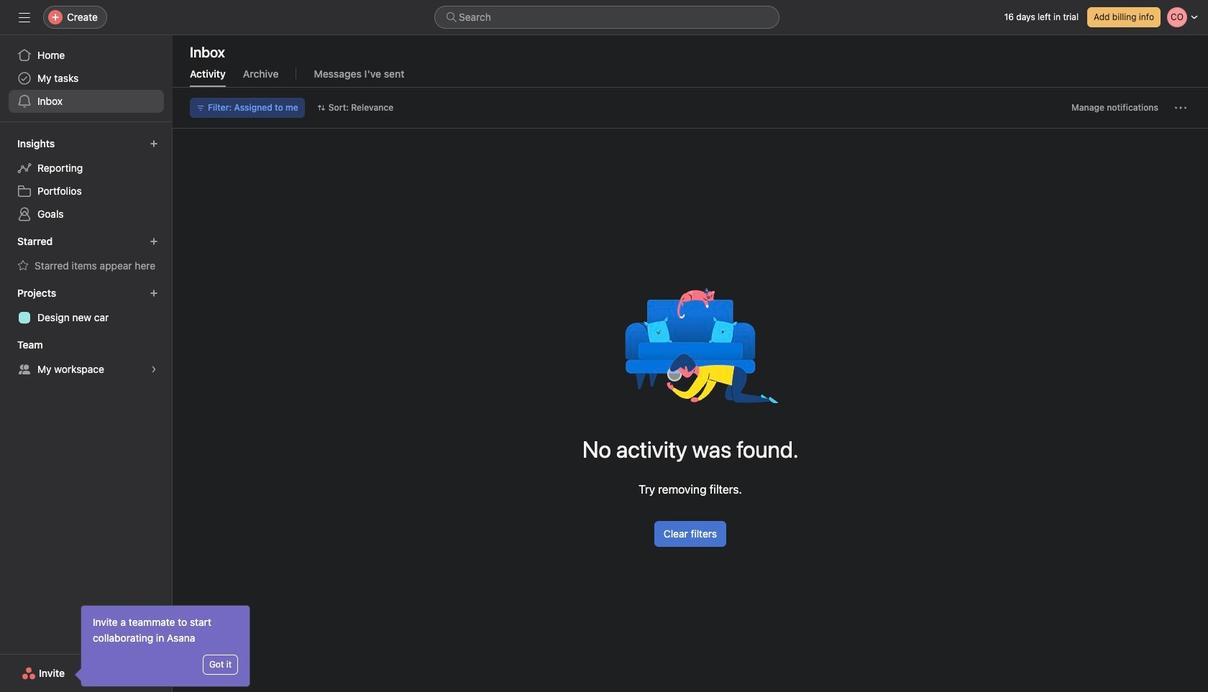 Task type: vqa. For each thing, say whether or not it's contained in the screenshot.
left list item
no



Task type: describe. For each thing, give the bounding box(es) containing it.
insights element
[[0, 131, 173, 229]]

more actions image
[[1176, 102, 1187, 114]]

new project or portfolio image
[[150, 289, 158, 298]]

starred element
[[0, 229, 173, 281]]

sort: relevance image
[[317, 104, 326, 112]]

projects element
[[0, 281, 173, 332]]

add items to starred image
[[150, 237, 158, 246]]

new insights image
[[150, 140, 158, 148]]



Task type: locate. For each thing, give the bounding box(es) containing it.
see details, my workspace image
[[150, 366, 158, 374]]

teams element
[[0, 332, 173, 384]]

hide sidebar image
[[19, 12, 30, 23]]

global element
[[0, 35, 173, 122]]

tooltip
[[77, 607, 250, 687]]

list box
[[435, 6, 780, 29]]



